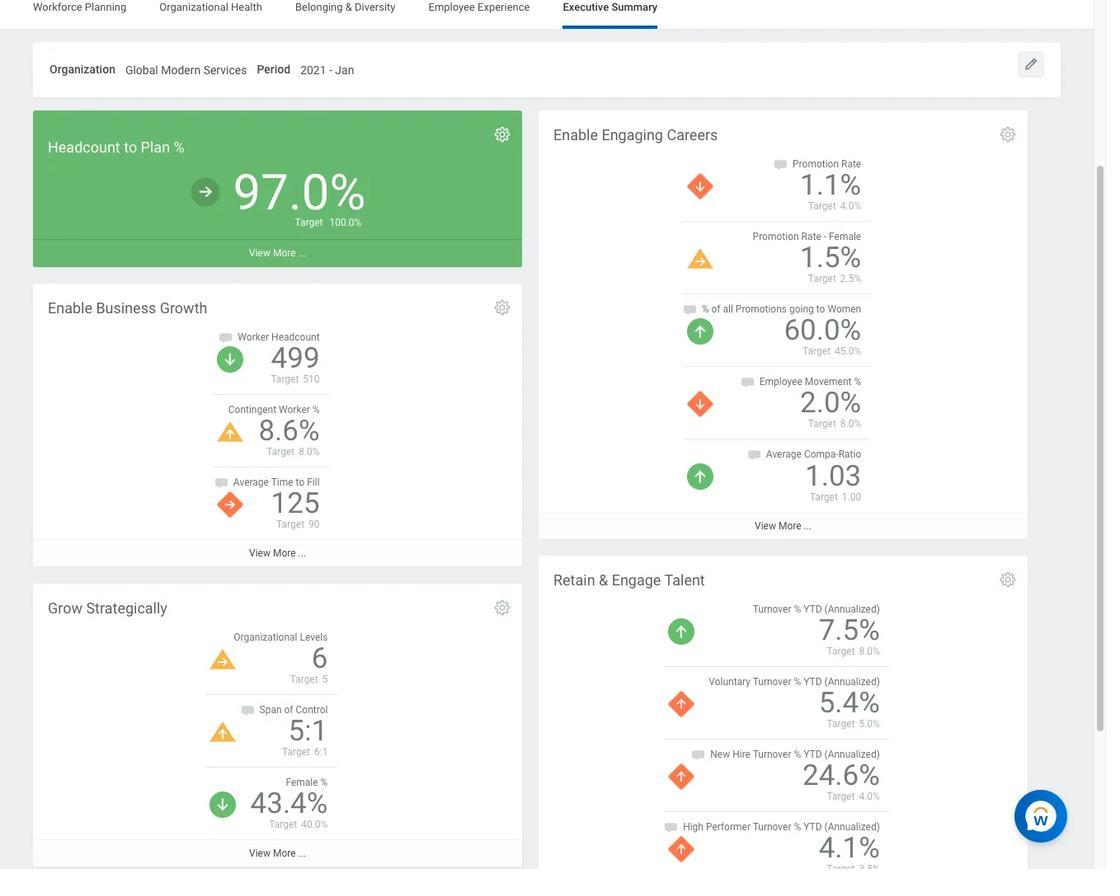 Task type: locate. For each thing, give the bounding box(es) containing it.
experience
[[478, 1, 530, 13]]

ytd down 5.4% target 5.0%
[[804, 750, 823, 761]]

view more ... inside enable business growth element
[[249, 548, 306, 560]]

2 vertical spatial to
[[296, 477, 305, 489]]

1 vertical spatial up bad image
[[669, 764, 695, 791]]

& left the 'diversity'
[[346, 1, 352, 13]]

0 horizontal spatial rate
[[802, 231, 822, 243]]

1 vertical spatial organizational
[[234, 632, 298, 644]]

target left 6:1
[[282, 747, 310, 759]]

tab list
[[17, 0, 1078, 29]]

turnover up voluntary turnover % ytd (annualized)
[[753, 604, 792, 616]]

8.0%
[[841, 419, 862, 430], [299, 447, 320, 458], [859, 646, 880, 658]]

2 vertical spatial up bad image
[[669, 837, 695, 864]]

view more ... for grow strategically
[[249, 849, 306, 860]]

2 vertical spatial up good image
[[669, 619, 695, 645]]

target inside 43.4% target 40.0%
[[269, 820, 297, 831]]

target inside 60.0% target 45.0%
[[803, 346, 831, 358]]

target for 7.5%
[[827, 646, 855, 658]]

3 up bad image from the top
[[669, 837, 695, 864]]

0 vertical spatial to
[[124, 138, 137, 156]]

enable for 499
[[48, 299, 92, 317]]

1 vertical spatial 4.0%
[[859, 792, 880, 803]]

...
[[298, 248, 306, 260], [804, 520, 812, 532], [298, 548, 306, 560], [298, 849, 306, 860]]

4.0% down the promotion rate
[[841, 200, 862, 212]]

% right "plan"
[[174, 138, 185, 156]]

new
[[711, 750, 731, 761]]

97.0% target 100.0%
[[233, 163, 366, 229]]

belonging & diversity
[[295, 1, 396, 13]]

more down 'average compa-ratio'
[[779, 520, 802, 532]]

target inside 1.5% target 2.5%
[[809, 273, 837, 285]]

target up employee movement %
[[803, 346, 831, 358]]

target up "compa-" at the right bottom of page
[[809, 419, 837, 430]]

1 horizontal spatial neutral warning image
[[687, 249, 714, 269]]

1 vertical spatial average
[[233, 477, 269, 489]]

... inside grow strategically element
[[298, 849, 306, 860]]

0 vertical spatial average
[[767, 449, 802, 461]]

% inside enable business growth element
[[313, 404, 320, 416]]

target inside 1.1% target 4.0%
[[809, 200, 837, 212]]

promotion for promotion rate - female
[[753, 231, 799, 243]]

headcount up 510
[[272, 332, 320, 343]]

strategically
[[86, 600, 167, 617]]

neutral warning image down organizational levels
[[209, 650, 236, 670]]

promotion rate - female
[[753, 231, 862, 243]]

1 horizontal spatial employee
[[760, 377, 803, 388]]

24.6% target 4.0%
[[803, 759, 880, 803]]

view for grow strategically
[[249, 849, 271, 860]]

configure image
[[494, 125, 512, 143]]

view more ... link for enable engaging careers
[[539, 512, 1028, 539]]

0 vertical spatial employee
[[429, 1, 475, 13]]

up warning image
[[217, 423, 244, 442], [209, 723, 236, 743]]

0 horizontal spatial worker
[[238, 332, 269, 343]]

510
[[303, 374, 320, 385]]

average up neutral bad icon
[[233, 477, 269, 489]]

1.00
[[843, 491, 862, 503]]

1 vertical spatial of
[[284, 705, 293, 716]]

average inside enable business growth element
[[233, 477, 269, 489]]

average inside enable engaging careers element
[[767, 449, 802, 461]]

more inside enable business growth element
[[273, 548, 296, 560]]

promotion left 1.5%
[[753, 231, 799, 243]]

view more ... inside enable engaging careers element
[[755, 520, 812, 532]]

1 horizontal spatial enable
[[554, 126, 598, 143]]

female down 6:1
[[286, 778, 318, 789]]

down good image
[[217, 346, 244, 373]]

to inside enable engaging careers element
[[817, 304, 826, 315]]

of left all
[[712, 304, 721, 315]]

0 horizontal spatial organizational
[[159, 1, 229, 13]]

0 vertical spatial 8.0%
[[841, 419, 862, 430]]

ytd down 24.6% target 4.0%
[[804, 822, 822, 834]]

worker up down good image
[[238, 332, 269, 343]]

female %
[[286, 778, 328, 789]]

all
[[723, 304, 734, 315]]

&
[[346, 1, 352, 13], [599, 572, 608, 589]]

0 horizontal spatial enable
[[48, 299, 92, 317]]

turnover right voluntary
[[753, 677, 792, 688]]

enable business growth element
[[33, 284, 522, 567]]

1 vertical spatial rate
[[802, 231, 822, 243]]

target left the 40.0%
[[269, 820, 297, 831]]

0 vertical spatial promotion
[[793, 158, 839, 170]]

more for grow strategically
[[273, 849, 296, 860]]

average time to fill
[[233, 477, 320, 489]]

0 horizontal spatial &
[[346, 1, 352, 13]]

target for 60.0%
[[803, 346, 831, 358]]

organizational
[[159, 1, 229, 13], [234, 632, 298, 644]]

target down turnover % ytd (annualized)
[[827, 646, 855, 658]]

female up 2.5%
[[829, 231, 862, 243]]

up bad image for 4.1%
[[669, 837, 695, 864]]

configure enable engaging careers image
[[999, 125, 1018, 143]]

more inside grow strategically element
[[273, 849, 296, 860]]

% left all
[[702, 304, 709, 315]]

target left 5.0%
[[827, 719, 855, 730]]

view more ... for enable engaging careers
[[755, 520, 812, 532]]

ytd down 7.5% target 8.0%
[[804, 677, 822, 688]]

rate for promotion rate - female
[[802, 231, 822, 243]]

1 horizontal spatial organizational
[[234, 632, 298, 644]]

employee
[[429, 1, 475, 13], [760, 377, 803, 388]]

1 horizontal spatial average
[[767, 449, 802, 461]]

target inside 1.03 target 1.00
[[810, 491, 838, 503]]

view inside grow strategically element
[[249, 849, 271, 860]]

1 vertical spatial &
[[599, 572, 608, 589]]

headcount inside enable business growth element
[[272, 332, 320, 343]]

5
[[322, 674, 328, 686]]

target inside 5:1 target 6:1
[[282, 747, 310, 759]]

& inside tab list
[[346, 1, 352, 13]]

4.0% up 4.1%
[[859, 792, 880, 803]]

1 vertical spatial -
[[824, 231, 827, 243]]

1.5% target 2.5%
[[801, 241, 862, 285]]

1 horizontal spatial of
[[712, 304, 721, 315]]

3 turnover from the top
[[753, 750, 792, 761]]

high performer turnover % ytd (annualized)
[[684, 822, 880, 834]]

up good image down down bad image
[[687, 464, 714, 491]]

neutral warning image
[[687, 249, 714, 269], [209, 650, 236, 670]]

view more ... down 1.03 target 1.00
[[755, 520, 812, 532]]

view inside enable engaging careers element
[[755, 520, 777, 532]]

4.0%
[[841, 200, 862, 212], [859, 792, 880, 803]]

up good image
[[687, 319, 714, 345], [687, 464, 714, 491], [669, 619, 695, 645]]

organization
[[50, 63, 115, 76]]

% left 4.1%
[[794, 822, 802, 834]]

employee for employee experience
[[429, 1, 475, 13]]

0 vertical spatial &
[[346, 1, 352, 13]]

8.0% inside 8.6% target 8.0%
[[299, 447, 320, 458]]

configure grow strategically image
[[494, 599, 512, 617]]

careers
[[667, 126, 718, 143]]

up warning image up down good icon
[[209, 723, 236, 743]]

0 vertical spatial up good image
[[687, 319, 714, 345]]

of for 60.0%
[[712, 304, 721, 315]]

% down 510
[[313, 404, 320, 416]]

more
[[273, 248, 296, 260], [779, 520, 802, 532], [273, 548, 296, 560], [273, 849, 296, 860]]

up good image down talent
[[669, 619, 695, 645]]

... down 1.03 target 1.00
[[804, 520, 812, 532]]

employee left movement
[[760, 377, 803, 388]]

4.0% for 24.6%
[[859, 792, 880, 803]]

0 horizontal spatial female
[[286, 778, 318, 789]]

target inside 6 target 5
[[290, 674, 318, 686]]

view inside enable business growth element
[[249, 548, 271, 560]]

of right span
[[284, 705, 293, 716]]

worker
[[238, 332, 269, 343], [279, 404, 310, 416]]

view more ... link for grow strategically
[[33, 840, 522, 868]]

1 horizontal spatial female
[[829, 231, 862, 243]]

target left 510
[[271, 374, 299, 385]]

performer
[[706, 822, 751, 834]]

target for 499
[[271, 374, 299, 385]]

1 vertical spatial neutral warning image
[[209, 650, 236, 670]]

down bad image
[[687, 173, 714, 200]]

%
[[174, 138, 185, 156], [702, 304, 709, 315], [855, 377, 862, 388], [313, 404, 320, 416], [794, 604, 802, 616], [794, 677, 802, 688], [794, 750, 802, 761], [321, 778, 328, 789], [794, 822, 802, 834]]

% inside grow strategically element
[[321, 778, 328, 789]]

4.0% inside 24.6% target 4.0%
[[859, 792, 880, 803]]

4 (annualized) from the top
[[825, 822, 880, 834]]

enable for 1.1%
[[554, 126, 598, 143]]

view more ... inside grow strategically element
[[249, 849, 306, 860]]

1.03
[[806, 459, 862, 493]]

2 vertical spatial 8.0%
[[859, 646, 880, 658]]

1 horizontal spatial &
[[599, 572, 608, 589]]

target left '1.00'
[[810, 491, 838, 503]]

2 horizontal spatial to
[[817, 304, 826, 315]]

rate for promotion rate
[[842, 158, 862, 170]]

43.4%
[[251, 788, 328, 821]]

neutral warning image for 6
[[209, 650, 236, 670]]

retain & engage talent element
[[539, 556, 1028, 870]]

8.0% up ratio
[[841, 419, 862, 430]]

8.0% inside 7.5% target 8.0%
[[859, 646, 880, 658]]

1 vertical spatial enable
[[48, 299, 92, 317]]

up good image up down bad image
[[687, 319, 714, 345]]

0 vertical spatial up warning image
[[217, 423, 244, 442]]

1 vertical spatial employee
[[760, 377, 803, 388]]

0 vertical spatial enable
[[554, 126, 598, 143]]

view more ... link down 1.03 target 1.00
[[539, 512, 1028, 539]]

more inside enable engaging careers element
[[779, 520, 802, 532]]

up bad image for 24.6%
[[669, 764, 695, 791]]

0 horizontal spatial average
[[233, 477, 269, 489]]

1 vertical spatial to
[[817, 304, 826, 315]]

target left 100.0%
[[295, 217, 323, 229]]

view more ...
[[249, 248, 306, 260], [755, 520, 812, 532], [249, 548, 306, 560], [249, 849, 306, 860]]

target up the promotion rate - female
[[809, 200, 837, 212]]

0 vertical spatial rate
[[842, 158, 862, 170]]

2 turnover from the top
[[753, 677, 792, 688]]

to left "plan"
[[124, 138, 137, 156]]

view more ... link down 90
[[33, 540, 522, 567]]

edit image
[[1023, 56, 1040, 73]]

8.6%
[[259, 414, 320, 448]]

0 horizontal spatial -
[[329, 64, 333, 77]]

turnover right performer
[[753, 822, 792, 834]]

organizational left levels
[[234, 632, 298, 644]]

1 vertical spatial promotion
[[753, 231, 799, 243]]

2 ytd from the top
[[804, 677, 822, 688]]

8.0% for 2.0%
[[841, 419, 862, 430]]

worker down 510
[[279, 404, 310, 416]]

... down 97.0% target 100.0%
[[298, 248, 306, 260]]

ytd up voluntary turnover % ytd (annualized)
[[804, 604, 823, 616]]

2.5%
[[841, 273, 862, 285]]

employee inside enable engaging careers element
[[760, 377, 803, 388]]

target up time on the left of the page
[[267, 447, 295, 458]]

1 horizontal spatial headcount
[[272, 332, 320, 343]]

enable engaging careers element
[[539, 110, 1028, 539]]

view more ... link down 43.4% target 40.0%
[[33, 840, 522, 868]]

target inside 499 target 510
[[271, 374, 299, 385]]

... down the 40.0%
[[298, 849, 306, 860]]

organizational inside grow strategically element
[[234, 632, 298, 644]]

to right going
[[817, 304, 826, 315]]

view more ... down 43.4% target 40.0%
[[249, 849, 306, 860]]

organizational left health on the top of page
[[159, 1, 229, 13]]

average for 125
[[233, 477, 269, 489]]

up bad image
[[669, 692, 695, 718], [669, 764, 695, 791], [669, 837, 695, 864]]

1.1%
[[801, 168, 862, 202]]

0 vertical spatial organizational
[[159, 1, 229, 13]]

of inside grow strategically element
[[284, 705, 293, 716]]

planning
[[85, 1, 126, 13]]

& right retain
[[599, 572, 608, 589]]

target inside 125 target 90
[[277, 519, 305, 531]]

0 vertical spatial 4.0%
[[841, 200, 862, 212]]

neutral warning image down down bad icon
[[687, 249, 714, 269]]

rate
[[842, 158, 862, 170], [802, 231, 822, 243]]

(annualized)
[[825, 604, 880, 616], [825, 677, 880, 688], [825, 750, 880, 761], [825, 822, 880, 834]]

worker headcount
[[238, 332, 320, 343]]

1 turnover from the top
[[753, 604, 792, 616]]

0 vertical spatial neutral warning image
[[687, 249, 714, 269]]

1 vertical spatial up good image
[[687, 464, 714, 491]]

up good image for 60.0%
[[687, 319, 714, 345]]

enable left business
[[48, 299, 92, 317]]

4.1%
[[819, 832, 880, 866]]

workforce
[[33, 1, 82, 13]]

0 horizontal spatial of
[[284, 705, 293, 716]]

8.0% up fill
[[299, 447, 320, 458]]

female inside grow strategically element
[[286, 778, 318, 789]]

% left 7.5%
[[794, 604, 802, 616]]

target for 1.03
[[810, 491, 838, 503]]

up warning image down contingent
[[217, 423, 244, 442]]

4.0% inside 1.1% target 4.0%
[[841, 200, 862, 212]]

1.5%
[[801, 241, 862, 275]]

of
[[712, 304, 721, 315], [284, 705, 293, 716]]

promotion up the promotion rate - female
[[793, 158, 839, 170]]

8.0% inside 2.0% target 8.0%
[[841, 419, 862, 430]]

tab list containing workforce planning
[[17, 0, 1078, 29]]

target for 8.6%
[[267, 447, 295, 458]]

0 vertical spatial of
[[712, 304, 721, 315]]

more down 125 target 90
[[273, 548, 296, 560]]

more down 43.4% target 40.0%
[[273, 849, 296, 860]]

target left 90
[[277, 519, 305, 531]]

1 horizontal spatial worker
[[279, 404, 310, 416]]

0 vertical spatial female
[[829, 231, 862, 243]]

target for 125
[[277, 519, 305, 531]]

turnover
[[753, 604, 792, 616], [753, 677, 792, 688], [753, 750, 792, 761], [753, 822, 792, 834]]

turnover right hire
[[753, 750, 792, 761]]

of inside enable engaging careers element
[[712, 304, 721, 315]]

average left "compa-" at the right bottom of page
[[767, 449, 802, 461]]

employee left the experience
[[429, 1, 475, 13]]

to
[[124, 138, 137, 156], [817, 304, 826, 315], [296, 477, 305, 489]]

0 horizontal spatial employee
[[429, 1, 475, 13]]

1 vertical spatial female
[[286, 778, 318, 789]]

headcount
[[48, 138, 120, 156], [272, 332, 320, 343]]

1 horizontal spatial to
[[296, 477, 305, 489]]

female
[[829, 231, 862, 243], [286, 778, 318, 789]]

view
[[249, 248, 271, 260], [755, 520, 777, 532], [249, 548, 271, 560], [249, 849, 271, 860]]

1 horizontal spatial rate
[[842, 158, 862, 170]]

employee for employee movement %
[[760, 377, 803, 388]]

span of control
[[260, 705, 328, 716]]

1 (annualized) from the top
[[825, 604, 880, 616]]

women
[[828, 304, 862, 315]]

to left fill
[[296, 477, 305, 489]]

0 vertical spatial -
[[329, 64, 333, 77]]

24.6%
[[803, 759, 880, 793]]

target inside 2.0% target 8.0%
[[809, 419, 837, 430]]

headcount to plan %
[[48, 138, 185, 156]]

target for 43.4%
[[269, 820, 297, 831]]

8.0% up 5.4%
[[859, 646, 880, 658]]

enable left engaging
[[554, 126, 598, 143]]

2 (annualized) from the top
[[825, 677, 880, 688]]

% right movement
[[855, 377, 862, 388]]

target inside 5.4% target 5.0%
[[827, 719, 855, 730]]

0 vertical spatial headcount
[[48, 138, 120, 156]]

target inside 7.5% target 8.0%
[[827, 646, 855, 658]]

target inside 97.0% target 100.0%
[[295, 217, 323, 229]]

- left jan
[[329, 64, 333, 77]]

2021 - Jan text field
[[301, 54, 354, 82]]

view more ... down 125 target 90
[[249, 548, 306, 560]]

of for 5:1
[[284, 705, 293, 716]]

target for 6
[[290, 674, 318, 686]]

% of all promotions going to women
[[702, 304, 862, 315]]

ratio
[[839, 449, 862, 461]]

-
[[329, 64, 333, 77], [824, 231, 827, 243]]

- down 1.1% target 4.0%
[[824, 231, 827, 243]]

... down 125 target 90
[[298, 548, 306, 560]]

1 horizontal spatial -
[[824, 231, 827, 243]]

8.6% target 8.0%
[[259, 414, 320, 458]]

headcount left "plan"
[[48, 138, 120, 156]]

movement
[[805, 377, 852, 388]]

target left 2.5%
[[809, 273, 837, 285]]

... inside enable engaging careers element
[[804, 520, 812, 532]]

0 vertical spatial up bad image
[[669, 692, 695, 718]]

% down 6:1
[[321, 778, 328, 789]]

40.0%
[[301, 820, 328, 831]]

target inside 24.6% target 4.0%
[[827, 792, 855, 803]]

3 (annualized) from the top
[[825, 750, 880, 761]]

1 vertical spatial 8.0%
[[299, 447, 320, 458]]

1 vertical spatial headcount
[[272, 332, 320, 343]]

promotions
[[736, 304, 787, 315]]

2 up bad image from the top
[[669, 764, 695, 791]]

0 horizontal spatial to
[[124, 138, 137, 156]]

target inside 8.6% target 8.0%
[[267, 447, 295, 458]]

target
[[809, 200, 837, 212], [295, 217, 323, 229], [809, 273, 837, 285], [803, 346, 831, 358], [271, 374, 299, 385], [809, 419, 837, 430], [267, 447, 295, 458], [810, 491, 838, 503], [277, 519, 305, 531], [827, 646, 855, 658], [290, 674, 318, 686], [827, 719, 855, 730], [282, 747, 310, 759], [827, 792, 855, 803], [269, 820, 297, 831]]

... inside enable business growth element
[[298, 548, 306, 560]]

6:1
[[314, 747, 328, 759]]

levels
[[300, 632, 328, 644]]

target up 4.1%
[[827, 792, 855, 803]]

target left 5
[[290, 674, 318, 686]]

0 horizontal spatial neutral warning image
[[209, 650, 236, 670]]

organization element
[[125, 53, 247, 83]]



Task type: vqa. For each thing, say whether or not it's contained in the screenshot.


Task type: describe. For each thing, give the bounding box(es) containing it.
average compa-ratio
[[767, 449, 862, 461]]

diversity
[[355, 1, 396, 13]]

talent
[[665, 572, 705, 589]]

1 up bad image from the top
[[669, 692, 695, 718]]

view for enable business growth
[[249, 548, 271, 560]]

jan
[[335, 64, 354, 77]]

% left 24.6%
[[794, 750, 802, 761]]

global
[[125, 64, 158, 77]]

enable engaging careers
[[554, 126, 718, 143]]

4.0% for 1.1%
[[841, 200, 862, 212]]

growth
[[160, 299, 208, 317]]

97.0%
[[233, 163, 366, 222]]

1 vertical spatial up warning image
[[209, 723, 236, 743]]

control
[[296, 705, 328, 716]]

executive
[[563, 1, 609, 13]]

workforce planning
[[33, 1, 126, 13]]

Global Modern Services text field
[[125, 54, 247, 82]]

4 turnover from the top
[[753, 822, 792, 834]]

1 vertical spatial worker
[[279, 404, 310, 416]]

compa-
[[805, 449, 839, 461]]

4 ytd from the top
[[804, 822, 822, 834]]

2021
[[301, 64, 326, 77]]

configure enable business growth image
[[494, 299, 512, 317]]

average for 1.03
[[767, 449, 802, 461]]

up good image for 1.03
[[687, 464, 714, 491]]

- inside enable engaging careers element
[[824, 231, 827, 243]]

neutral bad image
[[217, 492, 244, 518]]

60.0%
[[784, 314, 862, 348]]

target for 2.0%
[[809, 419, 837, 430]]

2.0%
[[801, 387, 862, 420]]

1.1% target 4.0%
[[801, 168, 862, 212]]

grow strategically element
[[33, 584, 522, 868]]

voluntary
[[709, 677, 751, 688]]

view for enable engaging careers
[[755, 520, 777, 532]]

499 target 510
[[271, 342, 320, 385]]

contingent
[[228, 404, 277, 416]]

100.0%
[[330, 217, 362, 229]]

target for 1.5%
[[809, 273, 837, 285]]

grow
[[48, 600, 83, 617]]

view more ... for enable business growth
[[249, 548, 306, 560]]

female inside enable engaging careers element
[[829, 231, 862, 243]]

more down 97.0% target 100.0%
[[273, 248, 296, 260]]

fill
[[307, 477, 320, 489]]

2.0% target 8.0%
[[801, 387, 862, 430]]

retain & engage talent
[[554, 572, 705, 589]]

span
[[260, 705, 282, 716]]

5:1 target 6:1
[[282, 715, 328, 759]]

60.0% target 45.0%
[[784, 314, 862, 358]]

new hire turnover % ytd (annualized)
[[711, 750, 880, 761]]

neutral warning image for 1.5%
[[687, 249, 714, 269]]

services
[[204, 64, 247, 77]]

1.03 target 1.00
[[806, 459, 862, 503]]

5.0%
[[859, 719, 880, 730]]

499
[[271, 342, 320, 375]]

6
[[312, 642, 328, 676]]

125 target 90
[[271, 487, 320, 531]]

90
[[309, 519, 320, 531]]

more for enable engaging careers
[[779, 520, 802, 532]]

- inside text field
[[329, 64, 333, 77]]

executive summary
[[563, 1, 658, 13]]

configure retain & engage talent image
[[999, 571, 1018, 589]]

% left 5.4%
[[794, 677, 802, 688]]

target for 97.0%
[[295, 217, 323, 229]]

view more ... link down 97.0% target 100.0%
[[33, 240, 522, 267]]

retain
[[554, 572, 596, 589]]

... for grow strategically
[[298, 849, 306, 860]]

more for enable business growth
[[273, 548, 296, 560]]

target for 24.6%
[[827, 792, 855, 803]]

... for enable business growth
[[298, 548, 306, 560]]

down good image
[[209, 792, 236, 819]]

modern
[[161, 64, 201, 77]]

to inside enable business growth element
[[296, 477, 305, 489]]

125
[[271, 487, 320, 521]]

period element
[[301, 53, 354, 83]]

0 horizontal spatial headcount
[[48, 138, 120, 156]]

belonging
[[295, 1, 343, 13]]

promotion for promotion rate
[[793, 158, 839, 170]]

0 vertical spatial worker
[[238, 332, 269, 343]]

view more ... link for enable business growth
[[33, 540, 522, 567]]

time
[[271, 477, 294, 489]]

down bad image
[[687, 391, 714, 418]]

contingent worker %
[[228, 404, 320, 416]]

target for 1.1%
[[809, 200, 837, 212]]

up good image inside retain & engage talent element
[[669, 619, 695, 645]]

45.0%
[[835, 346, 862, 358]]

high
[[684, 822, 704, 834]]

period
[[257, 63, 291, 76]]

neutral good image
[[189, 177, 221, 208]]

hire
[[733, 750, 751, 761]]

2021 - jan
[[301, 64, 354, 77]]

plan
[[141, 138, 170, 156]]

6 target 5
[[290, 642, 328, 686]]

43.4% target 40.0%
[[251, 788, 328, 831]]

8.0% for 7.5%
[[859, 646, 880, 658]]

enable business growth
[[48, 299, 208, 317]]

summary
[[612, 1, 658, 13]]

8.0% for 8.6%
[[299, 447, 320, 458]]

5.4%
[[819, 687, 880, 721]]

5:1
[[289, 715, 328, 749]]

organizational levels
[[234, 632, 328, 644]]

3 ytd from the top
[[804, 750, 823, 761]]

business
[[96, 299, 156, 317]]

view more ... down 97.0% target 100.0%
[[249, 248, 306, 260]]

5.4% target 5.0%
[[819, 687, 880, 730]]

& for belonging
[[346, 1, 352, 13]]

turnover % ytd (annualized)
[[753, 604, 880, 616]]

going
[[790, 304, 814, 315]]

organizational health
[[159, 1, 262, 13]]

grow strategically
[[48, 600, 167, 617]]

engage
[[612, 572, 661, 589]]

7.5% target 8.0%
[[819, 614, 880, 658]]

engaging
[[602, 126, 664, 143]]

7.5%
[[819, 614, 880, 648]]

global modern services
[[125, 64, 247, 77]]

health
[[231, 1, 262, 13]]

organizational for organizational levels
[[234, 632, 298, 644]]

employee movement %
[[760, 377, 862, 388]]

& for retain
[[599, 572, 608, 589]]

target for 5:1
[[282, 747, 310, 759]]

1 ytd from the top
[[804, 604, 823, 616]]

target for 5.4%
[[827, 719, 855, 730]]

employee experience
[[429, 1, 530, 13]]

... for enable engaging careers
[[804, 520, 812, 532]]

promotion rate
[[793, 158, 862, 170]]

organizational for organizational health
[[159, 1, 229, 13]]



